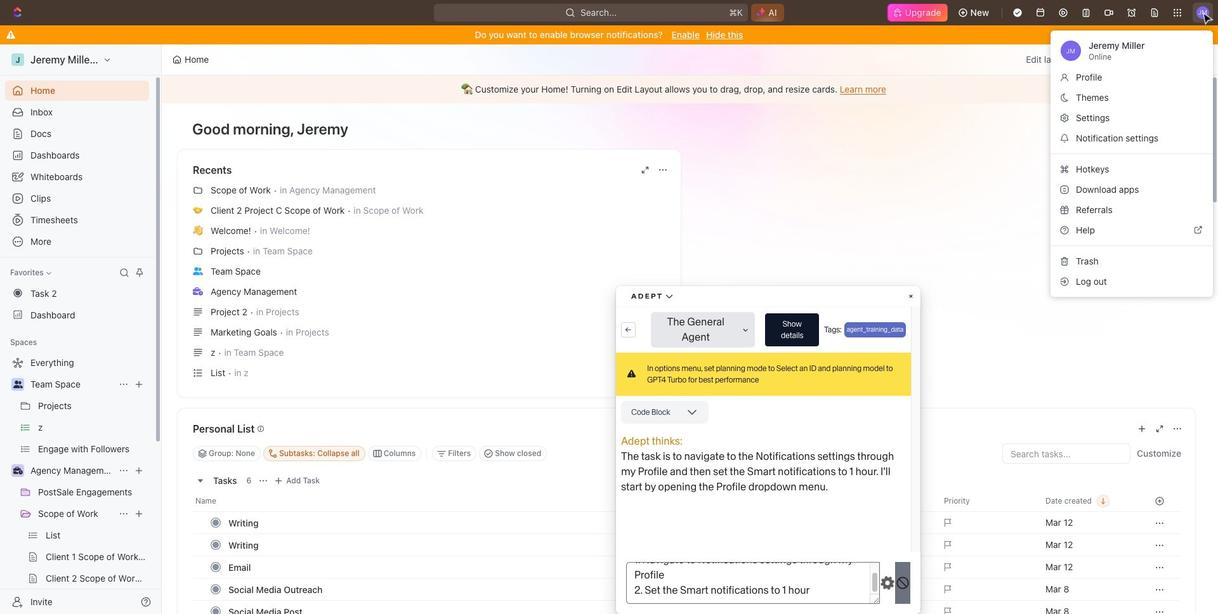 Task type: locate. For each thing, give the bounding box(es) containing it.
tree
[[5, 353, 149, 614]]

user group image
[[193, 267, 203, 275]]

sidebar navigation
[[0, 44, 162, 614]]



Task type: describe. For each thing, give the bounding box(es) containing it.
tree inside sidebar navigation
[[5, 353, 149, 614]]

Search tasks... text field
[[1003, 444, 1130, 463]]

business time image
[[13, 467, 23, 475]]

business time image
[[193, 287, 203, 295]]

user group image
[[13, 381, 23, 388]]



Task type: vqa. For each thing, say whether or not it's contained in the screenshot.
Jeremy Miller's Workspace
no



